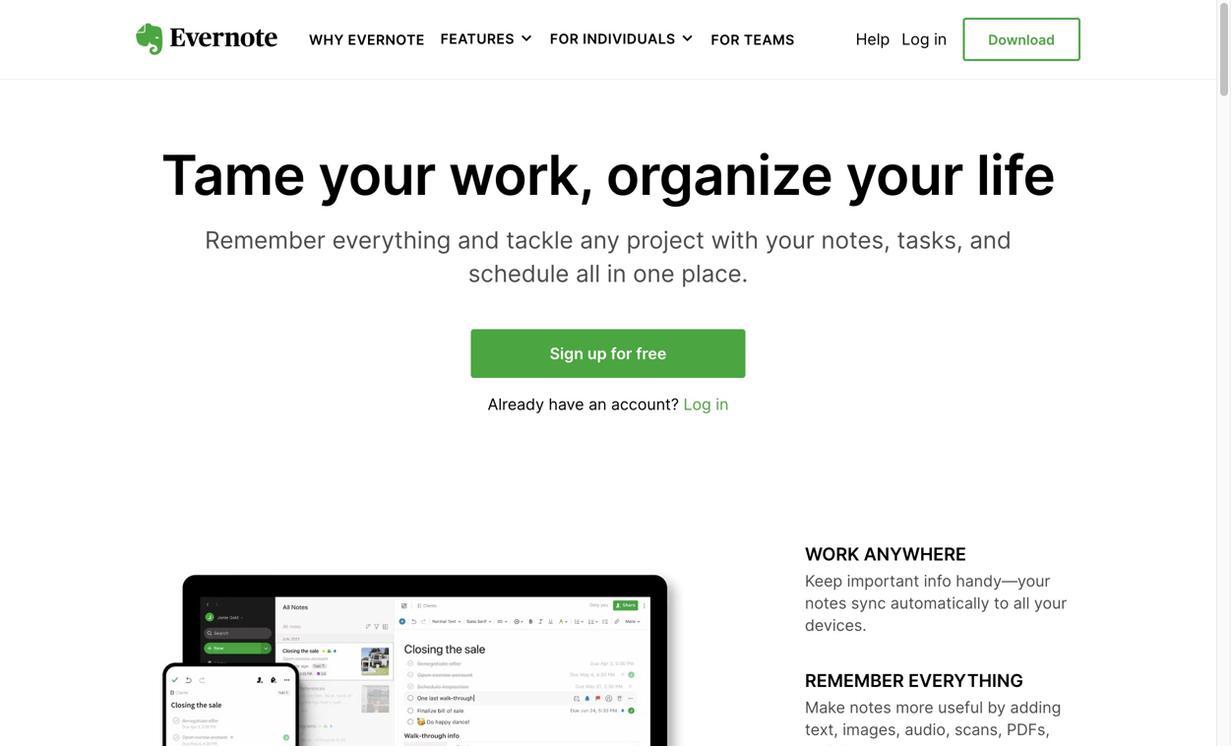 Task type: locate. For each thing, give the bounding box(es) containing it.
log
[[902, 30, 930, 49], [684, 395, 712, 414]]

all down any
[[576, 259, 601, 288]]

and right the tasks,
[[970, 226, 1012, 255]]

notes down keep
[[805, 594, 847, 613]]

remember inside remember everything and tackle any project with your notes, tasks, and schedule all in one place.
[[205, 226, 326, 255]]

1 horizontal spatial log in link
[[902, 30, 947, 49]]

0 vertical spatial log in link
[[902, 30, 947, 49]]

notes up images,
[[850, 698, 892, 717]]

teams
[[744, 32, 795, 48]]

remember
[[205, 226, 326, 255], [805, 670, 905, 691]]

1 horizontal spatial for
[[711, 32, 740, 48]]

remember inside remember everything make notes more useful by adding text, images, audio, scans, pdfs, and documents.
[[805, 670, 905, 691]]

0 horizontal spatial in
[[607, 259, 627, 288]]

0 horizontal spatial log
[[684, 395, 712, 414]]

2 horizontal spatial in
[[934, 30, 947, 49]]

1 vertical spatial notes
[[850, 698, 892, 717]]

everything inside remember everything and tackle any project with your notes, tasks, and schedule all in one place.
[[332, 226, 451, 255]]

0 horizontal spatial and
[[458, 226, 500, 255]]

for individuals
[[550, 31, 676, 47]]

sign up for free link
[[471, 329, 746, 378]]

for left individuals
[[550, 31, 579, 47]]

1 vertical spatial remember
[[805, 670, 905, 691]]

in
[[934, 30, 947, 49], [607, 259, 627, 288], [716, 395, 729, 414]]

work,
[[449, 141, 593, 208]]

remember for remember everything and tackle any project with your notes, tasks, and schedule all in one place.
[[205, 226, 326, 255]]

1 horizontal spatial all
[[1014, 594, 1030, 613]]

1 horizontal spatial everything
[[909, 670, 1024, 691]]

all inside remember everything and tackle any project with your notes, tasks, and schedule all in one place.
[[576, 259, 601, 288]]

evernote logo image
[[136, 23, 278, 55]]

1 vertical spatial in
[[607, 259, 627, 288]]

in down any
[[607, 259, 627, 288]]

0 vertical spatial log
[[902, 30, 930, 49]]

log in link right help link
[[902, 30, 947, 49]]

for for for teams
[[711, 32, 740, 48]]

for individuals button
[[550, 30, 696, 49]]

for inside "link"
[[711, 32, 740, 48]]

for inside button
[[550, 31, 579, 47]]

1 vertical spatial everything
[[909, 670, 1024, 691]]

1 vertical spatial log in link
[[684, 395, 729, 414]]

in right help link
[[934, 30, 947, 49]]

1 horizontal spatial log
[[902, 30, 930, 49]]

everything inside remember everything make notes more useful by adding text, images, audio, scans, pdfs, and documents.
[[909, 670, 1024, 691]]

0 horizontal spatial remember
[[205, 226, 326, 255]]

handy—your
[[956, 572, 1051, 591]]

log right the help
[[902, 30, 930, 49]]

in right account?
[[716, 395, 729, 414]]

2 horizontal spatial and
[[970, 226, 1012, 255]]

your inside work anywhere keep important info handy—your notes sync automatically to all your devices.
[[1035, 594, 1068, 613]]

info
[[924, 572, 952, 591]]

important
[[847, 572, 920, 591]]

remember down tame
[[205, 226, 326, 255]]

more
[[896, 698, 934, 717]]

sign up for free
[[550, 344, 667, 363]]

remember everything make notes more useful by adding text, images, audio, scans, pdfs, and documents.
[[805, 670, 1062, 746]]

with
[[711, 226, 759, 255]]

all
[[576, 259, 601, 288], [1014, 594, 1030, 613]]

documents.
[[838, 742, 925, 746]]

all right to
[[1014, 594, 1030, 613]]

0 vertical spatial everything
[[332, 226, 451, 255]]

0 horizontal spatial notes
[[805, 594, 847, 613]]

log in link
[[902, 30, 947, 49], [684, 395, 729, 414]]

scans,
[[955, 720, 1003, 739]]

0 horizontal spatial all
[[576, 259, 601, 288]]

features
[[441, 31, 515, 47]]

and
[[458, 226, 500, 255], [970, 226, 1012, 255], [805, 742, 833, 746]]

1 horizontal spatial notes
[[850, 698, 892, 717]]

place.
[[682, 259, 748, 288]]

organize
[[606, 141, 833, 208]]

download
[[989, 32, 1055, 48]]

everything for schedule
[[332, 226, 451, 255]]

remember up make
[[805, 670, 905, 691]]

already
[[488, 395, 544, 414]]

one
[[633, 259, 675, 288]]

0 vertical spatial all
[[576, 259, 601, 288]]

notes
[[805, 594, 847, 613], [850, 698, 892, 717]]

everything
[[332, 226, 451, 255], [909, 670, 1024, 691]]

1 horizontal spatial remember
[[805, 670, 905, 691]]

log in link right account?
[[684, 395, 729, 414]]

0 horizontal spatial for
[[550, 31, 579, 47]]

log right account?
[[684, 395, 712, 414]]

individuals
[[583, 31, 676, 47]]

0 vertical spatial notes
[[805, 594, 847, 613]]

0 vertical spatial remember
[[205, 226, 326, 255]]

your
[[318, 141, 436, 208], [846, 141, 964, 208], [766, 226, 815, 255], [1035, 594, 1068, 613]]

evernote ui on desktop and mobile image
[[136, 568, 727, 746]]

and down text, on the right bottom of page
[[805, 742, 833, 746]]

1 horizontal spatial in
[[716, 395, 729, 414]]

images,
[[843, 720, 901, 739]]

log in
[[902, 30, 947, 49]]

1 vertical spatial all
[[1014, 594, 1030, 613]]

1 horizontal spatial and
[[805, 742, 833, 746]]

for
[[550, 31, 579, 47], [711, 32, 740, 48]]

why evernote link
[[309, 30, 425, 49]]

tame your work, organize your life
[[161, 141, 1056, 208]]

0 horizontal spatial everything
[[332, 226, 451, 255]]

for left teams
[[711, 32, 740, 48]]

and up schedule
[[458, 226, 500, 255]]

help link
[[856, 30, 890, 49]]

remember for remember everything make notes more useful by adding text, images, audio, scans, pdfs, and documents.
[[805, 670, 905, 691]]

devices.
[[805, 616, 867, 635]]

sync
[[851, 594, 886, 613]]

for for for individuals
[[550, 31, 579, 47]]

notes,
[[822, 226, 891, 255]]

features button
[[441, 30, 534, 49]]

tasks,
[[897, 226, 964, 255]]



Task type: describe. For each thing, give the bounding box(es) containing it.
your inside remember everything and tackle any project with your notes, tasks, and schedule all in one place.
[[766, 226, 815, 255]]

all inside work anywhere keep important info handy—your notes sync automatically to all your devices.
[[1014, 594, 1030, 613]]

evernote
[[348, 32, 425, 48]]

0 horizontal spatial log in link
[[684, 395, 729, 414]]

an
[[589, 395, 607, 414]]

useful
[[938, 698, 984, 717]]

for teams
[[711, 32, 795, 48]]

automatically
[[891, 594, 990, 613]]

tame
[[161, 141, 305, 208]]

in inside remember everything and tackle any project with your notes, tasks, and schedule all in one place.
[[607, 259, 627, 288]]

work anywhere keep important info handy—your notes sync automatically to all your devices.
[[805, 543, 1068, 635]]

by
[[988, 698, 1006, 717]]

everything for scans,
[[909, 670, 1024, 691]]

make
[[805, 698, 846, 717]]

0 vertical spatial in
[[934, 30, 947, 49]]

notes inside work anywhere keep important info handy—your notes sync automatically to all your devices.
[[805, 594, 847, 613]]

why
[[309, 32, 344, 48]]

remember everything and tackle any project with your notes, tasks, and schedule all in one place.
[[205, 226, 1012, 288]]

tackle
[[506, 226, 574, 255]]

keep
[[805, 572, 843, 591]]

why evernote
[[309, 32, 425, 48]]

work
[[805, 543, 860, 565]]

to
[[994, 594, 1009, 613]]

2 vertical spatial in
[[716, 395, 729, 414]]

for teams link
[[711, 30, 795, 49]]

and inside remember everything make notes more useful by adding text, images, audio, scans, pdfs, and documents.
[[805, 742, 833, 746]]

help
[[856, 30, 890, 49]]

pdfs,
[[1007, 720, 1050, 739]]

life
[[977, 141, 1056, 208]]

already have an account? log in
[[488, 395, 729, 414]]

account?
[[611, 395, 679, 414]]

adding
[[1011, 698, 1062, 717]]

project
[[627, 226, 705, 255]]

download link
[[963, 18, 1081, 61]]

text,
[[805, 720, 839, 739]]

schedule
[[468, 259, 569, 288]]

audio,
[[905, 720, 951, 739]]

free
[[636, 344, 667, 363]]

up
[[588, 344, 607, 363]]

anywhere
[[864, 543, 967, 565]]

1 vertical spatial log
[[684, 395, 712, 414]]

have
[[549, 395, 584, 414]]

notes inside remember everything make notes more useful by adding text, images, audio, scans, pdfs, and documents.
[[850, 698, 892, 717]]

for
[[611, 344, 632, 363]]

sign
[[550, 344, 584, 363]]

any
[[580, 226, 620, 255]]



Task type: vqa. For each thing, say whether or not it's contained in the screenshot.
life on the top
yes



